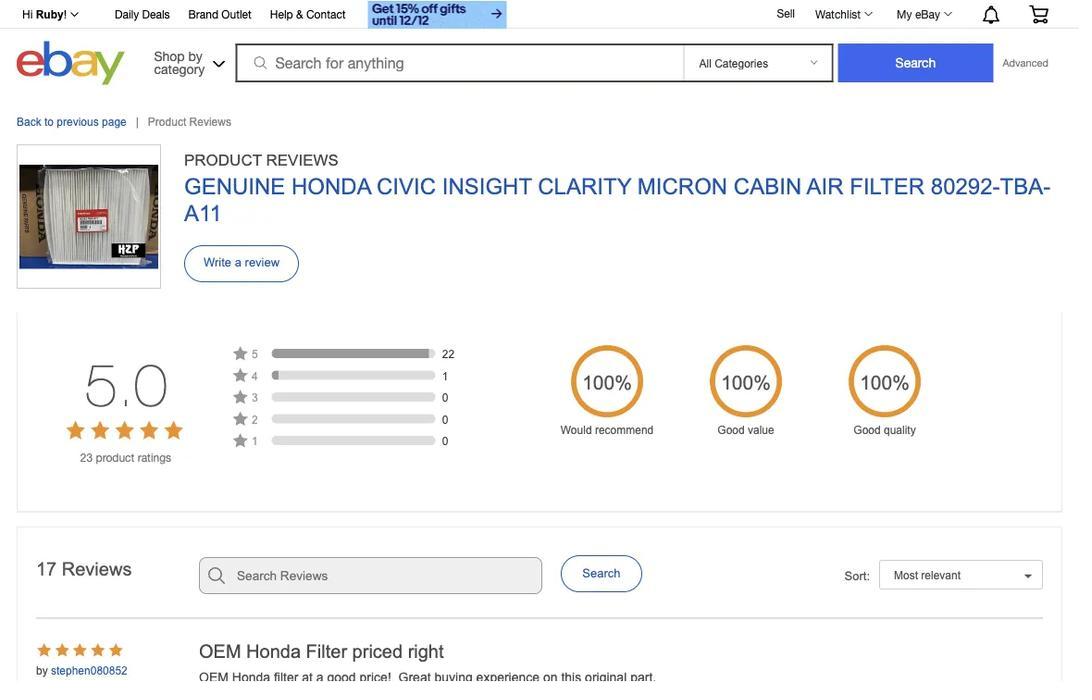 Task type: vqa. For each thing, say whether or not it's contained in the screenshot.
sales & events
no



Task type: describe. For each thing, give the bounding box(es) containing it.
1 vertical spatial 1
[[252, 435, 258, 448]]

relevant
[[921, 569, 961, 582]]

watchlist
[[816, 7, 861, 20]]

most relevant button
[[879, 560, 1043, 589]]

back
[[17, 116, 41, 128]]

0 for 2
[[442, 413, 448, 426]]

oem honda filter priced right
[[199, 641, 444, 662]]

account navigation
[[12, 0, 1063, 31]]

shop by category button
[[146, 41, 229, 81]]

advanced
[[1003, 57, 1049, 69]]

shop by category
[[154, 48, 205, 76]]

23 product ratings
[[80, 451, 171, 464]]

80292-
[[931, 174, 1000, 199]]

my
[[897, 7, 912, 20]]

cabin
[[734, 174, 802, 199]]

reviews for product reviews genuine honda civic insight clarity micron cabin air filter 80292-tba- a11
[[266, 151, 339, 168]]

shop by category banner
[[12, 0, 1063, 90]]

5
[[252, 348, 258, 361]]

help
[[270, 8, 293, 21]]

17
[[36, 559, 57, 579]]

most relevant
[[894, 569, 961, 582]]

oem
[[199, 641, 241, 662]]

hi ruby !
[[22, 8, 67, 21]]

ebay
[[915, 7, 941, 20]]

0 horizontal spatial by
[[36, 664, 48, 677]]

daily deals
[[115, 8, 170, 21]]

0 for 3
[[442, 392, 448, 404]]

ratings
[[138, 451, 171, 464]]

my ebay
[[897, 7, 941, 20]]

air
[[807, 174, 844, 199]]

brand outlet
[[188, 8, 252, 21]]

none submit inside shop by category banner
[[838, 44, 994, 82]]

brand
[[188, 8, 218, 21]]

stephen080852 link
[[51, 664, 128, 677]]

review
[[245, 255, 280, 269]]

good value
[[718, 424, 775, 436]]

outlet
[[222, 8, 252, 21]]

tba-
[[1000, 174, 1051, 199]]

sell link
[[769, 7, 804, 20]]

Search for anything text field
[[238, 45, 680, 81]]

product inside the product reviews genuine honda civic insight clarity micron cabin air filter 80292-tba- a11
[[184, 151, 262, 168]]

filter
[[850, 174, 925, 199]]

sort:
[[845, 569, 870, 583]]

good quality
[[854, 424, 916, 436]]

sell
[[777, 7, 795, 20]]

watchlist link
[[805, 3, 881, 25]]

help & contact link
[[270, 5, 346, 25]]

!
[[64, 8, 67, 21]]

daily deals link
[[115, 5, 170, 25]]

23
[[80, 451, 93, 464]]

3
[[252, 392, 258, 404]]

micron
[[638, 174, 728, 199]]



Task type: locate. For each thing, give the bounding box(es) containing it.
would recommend
[[561, 424, 654, 436]]

brand outlet link
[[188, 5, 252, 25]]

previous
[[57, 116, 99, 128]]

get an extra 15% off image
[[368, 1, 507, 29]]

2 0 from the top
[[442, 413, 448, 426]]

0 vertical spatial product
[[148, 116, 186, 128]]

1 vertical spatial reviews
[[266, 151, 339, 168]]

by right shop
[[188, 48, 203, 63]]

back to previous page link
[[17, 116, 127, 128]]

1 down 2
[[252, 435, 258, 448]]

contact
[[306, 8, 346, 21]]

would
[[561, 424, 592, 436]]

2
[[252, 413, 258, 426]]

clarity
[[538, 174, 632, 199]]

advanced link
[[994, 44, 1058, 81]]

1 vertical spatial 0
[[442, 413, 448, 426]]

my ebay link
[[887, 3, 961, 25]]

2 vertical spatial 0
[[442, 435, 448, 448]]

insight
[[442, 174, 532, 199]]

reviews right 17
[[62, 559, 132, 579]]

to
[[44, 116, 54, 128]]

reviews inside the product reviews genuine honda civic insight clarity micron cabin air filter 80292-tba- a11
[[266, 151, 339, 168]]

17 reviews
[[36, 559, 132, 579]]

good left 'value'
[[718, 424, 745, 436]]

good for good value
[[718, 424, 745, 436]]

2 good from the left
[[854, 424, 881, 436]]

0 vertical spatial 1
[[442, 370, 448, 382]]

help & contact
[[270, 8, 346, 21]]

1 horizontal spatial 1
[[442, 370, 448, 382]]

product reviews genuine honda civic insight clarity micron cabin air filter 80292-tba- a11
[[184, 151, 1051, 225]]

good for good quality
[[854, 424, 881, 436]]

1 good from the left
[[718, 424, 745, 436]]

product right the |
[[148, 116, 186, 128]]

ruby
[[36, 8, 64, 21]]

5 stars image
[[36, 643, 123, 659]]

hi
[[22, 8, 33, 21]]

0 vertical spatial 0
[[442, 392, 448, 404]]

product up genuine
[[184, 151, 262, 168]]

page
[[102, 116, 127, 128]]

1 vertical spatial by
[[36, 664, 48, 677]]

2 horizontal spatial reviews
[[266, 151, 339, 168]]

by inside 'shop by category'
[[188, 48, 203, 63]]

search button
[[561, 555, 642, 592]]

reviews for 17 reviews
[[62, 559, 132, 579]]

search
[[583, 567, 621, 580]]

stephen080852
[[51, 664, 128, 677]]

honda
[[246, 641, 301, 662]]

22
[[442, 348, 455, 361]]

0
[[442, 392, 448, 404], [442, 413, 448, 426], [442, 435, 448, 448]]

genuine
[[184, 174, 285, 199]]

by
[[188, 48, 203, 63], [36, 664, 48, 677]]

deals
[[142, 8, 170, 21]]

good left "quality"
[[854, 424, 881, 436]]

write a review link
[[184, 245, 299, 282]]

0 for 1
[[442, 435, 448, 448]]

1 0 from the top
[[442, 392, 448, 404]]

reviews up honda
[[266, 151, 339, 168]]

by down 5 stars image
[[36, 664, 48, 677]]

0 horizontal spatial 1
[[252, 435, 258, 448]]

None submit
[[838, 44, 994, 82]]

write
[[204, 255, 232, 269]]

0 vertical spatial reviews
[[189, 116, 231, 128]]

5.0 stars image
[[66, 421, 186, 442]]

1 horizontal spatial good
[[854, 424, 881, 436]]

genuine honda civic insight clarity micron cabin air filter 80292-tba- a11 link
[[184, 173, 1063, 227]]

1 horizontal spatial reviews
[[189, 116, 231, 128]]

civic
[[377, 174, 436, 199]]

by stephen080852
[[36, 664, 128, 677]]

value
[[748, 424, 775, 436]]

most
[[894, 569, 918, 582]]

filter
[[306, 641, 347, 662]]

your shopping cart image
[[1028, 5, 1050, 23]]

0 vertical spatial by
[[188, 48, 203, 63]]

write a review
[[204, 255, 280, 269]]

honda
[[292, 174, 371, 199]]

|
[[136, 116, 139, 128]]

a
[[235, 255, 242, 269]]

shop
[[154, 48, 185, 63]]

quality
[[884, 424, 916, 436]]

genuine honda civic insight clarity micron cabin air filter 80292-tba-a11 image
[[19, 165, 158, 269]]

a11
[[184, 201, 222, 225]]

product
[[96, 451, 135, 464]]

1 vertical spatial product
[[184, 151, 262, 168]]

2 vertical spatial reviews
[[62, 559, 132, 579]]

1 down "22"
[[442, 370, 448, 382]]

4
[[252, 370, 258, 382]]

1 horizontal spatial by
[[188, 48, 203, 63]]

3 0 from the top
[[442, 435, 448, 448]]

category
[[154, 61, 205, 76]]

reviews down category
[[189, 116, 231, 128]]

back to previous page | product reviews
[[17, 116, 231, 128]]

&
[[296, 8, 303, 21]]

daily
[[115, 8, 139, 21]]

priced
[[352, 641, 403, 662]]

5.0
[[85, 351, 167, 419]]

reviews
[[189, 116, 231, 128], [266, 151, 339, 168], [62, 559, 132, 579]]

product
[[148, 116, 186, 128], [184, 151, 262, 168]]

0 horizontal spatial good
[[718, 424, 745, 436]]

good
[[718, 424, 745, 436], [854, 424, 881, 436]]

1
[[442, 370, 448, 382], [252, 435, 258, 448]]

right
[[408, 641, 444, 662]]

Search Reviews text field
[[199, 557, 542, 594]]

0 horizontal spatial reviews
[[62, 559, 132, 579]]

recommend
[[595, 424, 654, 436]]



